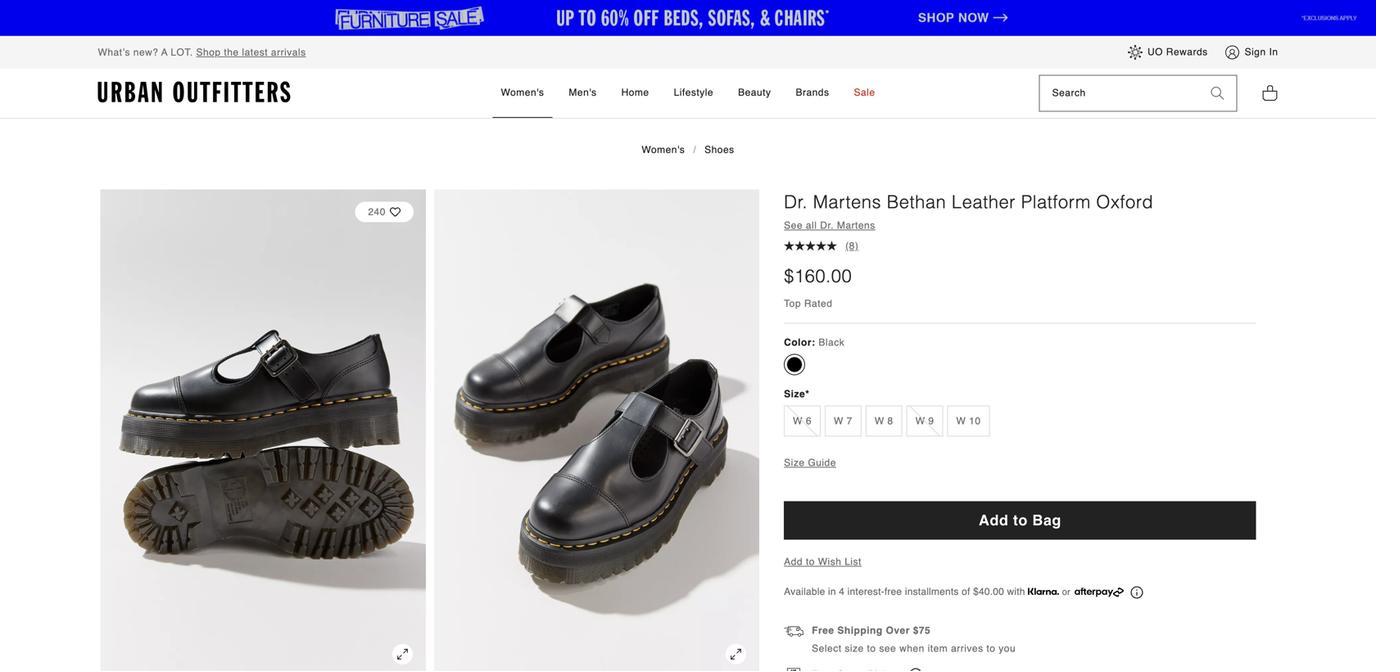 Task type: vqa. For each thing, say whether or not it's contained in the screenshot.
THE LATEST in the top of the page
yes



Task type: locate. For each thing, give the bounding box(es) containing it.
dr.
[[784, 192, 808, 213], [820, 220, 834, 231]]

women's link left shoes 'link'
[[642, 144, 685, 155]]

size
[[845, 643, 864, 655]]

lot.
[[171, 46, 193, 58]]

0 vertical spatial dr.
[[784, 192, 808, 213]]

uo rewards
[[1147, 46, 1208, 58]]

4 w from the left
[[915, 416, 925, 427]]

in
[[1269, 46, 1278, 58]]

to
[[1013, 512, 1028, 529], [806, 557, 815, 568], [867, 643, 876, 655], [986, 643, 996, 655]]

in
[[828, 586, 836, 598]]

dr. right all
[[820, 220, 834, 231]]

dr. up see
[[784, 192, 808, 213]]

you
[[999, 643, 1016, 655]]

martens right all
[[837, 220, 875, 231]]

item
[[928, 643, 948, 655]]

2 star rating image from the left
[[805, 241, 816, 251]]

uo
[[1147, 46, 1163, 58]]

1 horizontal spatial women's link
[[642, 144, 685, 155]]

w
[[793, 416, 803, 427], [834, 416, 843, 427], [875, 416, 884, 427], [915, 416, 925, 427], [956, 416, 966, 427]]

dr. martens bethan leather platform oxford see all dr. martens
[[784, 192, 1153, 231]]

1 vertical spatial women's link
[[642, 144, 685, 155]]

urban outfitters image
[[98, 82, 290, 103]]

7
[[847, 416, 853, 427]]

size for size
[[784, 389, 805, 400]]

women's for men's
[[501, 87, 544, 98]]

add inside add to bag button
[[979, 512, 1009, 529]]

1 size from the top
[[784, 389, 805, 400]]

240 button
[[355, 194, 414, 231]]

0 vertical spatial women's link
[[493, 69, 552, 118]]

0 vertical spatial add
[[979, 512, 1009, 529]]

women's link left men's link
[[493, 69, 552, 118]]

home
[[621, 87, 649, 98]]

or
[[1062, 587, 1070, 598]]

3 w from the left
[[875, 416, 884, 427]]

martens
[[813, 192, 881, 213], [837, 220, 875, 231]]

1 vertical spatial dr.
[[820, 220, 834, 231]]

add up available
[[784, 557, 803, 568]]

star rating image down all
[[805, 241, 816, 251]]

select
[[812, 643, 842, 655]]

the
[[224, 46, 239, 58]]

size
[[784, 389, 805, 400], [784, 457, 805, 469]]

brands link
[[787, 69, 837, 118]]

4 star rating image from the left
[[827, 241, 837, 251]]

1 vertical spatial martens
[[837, 220, 875, 231]]

what's new? a lot. shop the latest arrivals
[[98, 46, 306, 58]]

or button
[[1028, 584, 1143, 600]]

size up the w 6
[[784, 389, 805, 400]]

sale
[[854, 87, 875, 98]]

add to wish list button
[[784, 557, 862, 568]]

afterpay image
[[1075, 588, 1124, 598]]

zoom in image
[[392, 645, 413, 665]]

1 vertical spatial size
[[784, 457, 805, 469]]

shipping options image
[[784, 625, 804, 644]]

size left guide
[[784, 457, 805, 469]]

arrives
[[951, 643, 983, 655]]

a
[[161, 46, 168, 58]]

shop the latest arrivals link
[[196, 46, 306, 58]]

0 vertical spatial women's
[[501, 87, 544, 98]]

women's
[[501, 87, 544, 98], [642, 144, 685, 155]]

available
[[784, 586, 825, 598]]

martens up see all dr. martens link
[[813, 192, 881, 213]]

lifestyle
[[674, 87, 713, 98]]

store pickup image
[[787, 669, 800, 672], [787, 669, 800, 672]]

add
[[979, 512, 1009, 529], [784, 557, 803, 568]]

6
[[806, 416, 812, 427]]

see
[[879, 643, 896, 655]]

w left 7
[[834, 416, 843, 427]]

star rating image right star rating icon
[[816, 241, 827, 251]]

new?
[[133, 46, 158, 58]]

women's left men's
[[501, 87, 544, 98]]

2 size from the top
[[784, 457, 805, 469]]

1 horizontal spatial add
[[979, 512, 1009, 529]]

w left 9
[[915, 416, 925, 427]]

size guide
[[784, 457, 836, 469]]

0 horizontal spatial women's link
[[493, 69, 552, 118]]

1 horizontal spatial women's
[[642, 144, 685, 155]]

star rating image down see all dr. martens link
[[827, 241, 837, 251]]

bag
[[1032, 512, 1061, 529]]

leather
[[952, 192, 1016, 213]]

2 w from the left
[[834, 416, 843, 427]]

home link
[[613, 69, 657, 118]]

to inside button
[[1013, 512, 1028, 529]]

color:
[[784, 337, 815, 349]]

women's inside main navigation element
[[501, 87, 544, 98]]

w left 10
[[956, 416, 966, 427]]

1 w from the left
[[793, 416, 803, 427]]

star rating image
[[784, 241, 795, 251], [805, 241, 816, 251], [816, 241, 827, 251], [827, 241, 837, 251]]

4.9 stars element
[[784, 241, 837, 252]]

free
[[812, 626, 834, 637]]

women's link for men's
[[493, 69, 552, 118]]

to left bag
[[1013, 512, 1028, 529]]

sale link
[[846, 69, 883, 118]]

0 horizontal spatial add
[[784, 557, 803, 568]]

list
[[845, 557, 862, 568]]

sign
[[1245, 46, 1266, 58]]

w left 6
[[793, 416, 803, 427]]

add to bag
[[979, 512, 1061, 529]]

men's link
[[561, 69, 605, 118]]

women's link
[[493, 69, 552, 118], [642, 144, 685, 155]]

all
[[806, 220, 817, 231]]

add for add to bag
[[979, 512, 1009, 529]]

w left 8
[[875, 416, 884, 427]]

free
[[884, 586, 902, 598]]

5 w from the left
[[956, 416, 966, 427]]

None search field
[[1040, 76, 1199, 111]]

add left bag
[[979, 512, 1009, 529]]

$40.00
[[973, 586, 1004, 598]]

interest-
[[847, 586, 884, 598]]

top rated
[[784, 298, 832, 310]]

w 7
[[834, 416, 853, 427]]

0 horizontal spatial women's
[[501, 87, 544, 98]]

3 star rating image from the left
[[816, 241, 827, 251]]

black
[[819, 337, 845, 349]]

0 vertical spatial size
[[784, 389, 805, 400]]

to left see
[[867, 643, 876, 655]]

star rating image down see
[[784, 241, 795, 251]]

my shopping bag image
[[1262, 83, 1278, 102]]

beauty link
[[730, 69, 779, 118]]

1 vertical spatial women's
[[642, 144, 685, 155]]

1 vertical spatial add
[[784, 557, 803, 568]]

w 10
[[956, 416, 981, 427]]

w for w 8
[[875, 416, 884, 427]]

women's left shoes 'link'
[[642, 144, 685, 155]]

10
[[969, 416, 981, 427]]



Task type: describe. For each thing, give the bounding box(es) containing it.
search image
[[1211, 87, 1224, 100]]

women's link for shoes
[[642, 144, 685, 155]]

shop
[[196, 46, 221, 58]]

available in 4 interest-free installments of $40.00 with
[[784, 586, 1028, 598]]

240
[[368, 206, 386, 218]]

see
[[784, 220, 803, 231]]

8
[[887, 416, 893, 427]]

top
[[784, 298, 801, 310]]

men's
[[569, 87, 597, 98]]

1 horizontal spatial dr.
[[820, 220, 834, 231]]

star rating image
[[795, 241, 805, 251]]

arrivals
[[271, 46, 306, 58]]

installments
[[905, 586, 959, 598]]

free shipping over $75 select size to see when item arrives to you
[[812, 626, 1016, 655]]

Search text field
[[1040, 76, 1199, 111]]

of
[[962, 586, 970, 598]]

w for w 10
[[956, 416, 966, 427]]

when
[[899, 643, 925, 655]]

klarna image
[[1028, 589, 1059, 596]]

4
[[839, 586, 845, 598]]

rated
[[804, 298, 832, 310]]

guide
[[808, 457, 836, 469]]

shoes link
[[704, 144, 734, 155]]

to left wish
[[806, 557, 815, 568]]

$160.00
[[784, 266, 852, 287]]

main navigation element
[[353, 69, 1023, 118]]

1 star rating image from the left
[[784, 241, 795, 251]]

0 vertical spatial martens
[[813, 192, 881, 213]]

shipping
[[837, 626, 883, 637]]

shoes
[[704, 144, 734, 155]]

add to bag button
[[784, 502, 1256, 540]]

latest
[[242, 46, 268, 58]]

dr. martens bethan leather platform oxford #1 image
[[434, 190, 759, 672]]

store pickup image
[[910, 669, 922, 672]]

lifestyle link
[[666, 69, 722, 118]]

size guide button
[[784, 457, 836, 469]]

what's
[[98, 46, 130, 58]]

bethan
[[887, 192, 946, 213]]

uo rewards link
[[1127, 44, 1208, 60]]

w for w 6
[[793, 416, 803, 427]]

women's for shoes
[[642, 144, 685, 155]]

zoom in image
[[726, 645, 746, 665]]

dr. martens bethan leather platform oxford image
[[100, 190, 426, 672]]

color: black
[[784, 337, 845, 349]]

w for w 9
[[915, 416, 925, 427]]

0 horizontal spatial dr.
[[784, 192, 808, 213]]

beauty
[[738, 87, 771, 98]]

w 8
[[875, 416, 893, 427]]

sign in button
[[1224, 44, 1278, 60]]

to left you
[[986, 643, 996, 655]]

wish
[[818, 557, 841, 568]]

with
[[1007, 586, 1025, 598]]

add to wish list
[[784, 557, 862, 568]]

add for add to wish list
[[784, 557, 803, 568]]

sign in
[[1245, 46, 1278, 58]]

w for w 7
[[834, 416, 843, 427]]

black image
[[786, 357, 803, 373]]

w 9
[[915, 416, 934, 427]]

size for size guide
[[784, 457, 805, 469]]

see all dr. martens link
[[784, 220, 875, 231]]

brands
[[796, 87, 829, 98]]

oxford
[[1096, 192, 1153, 213]]

9
[[928, 416, 934, 427]]

platform
[[1021, 192, 1091, 213]]

rewards
[[1166, 46, 1208, 58]]

w 6
[[793, 416, 812, 427]]

$75
[[913, 626, 931, 637]]

over
[[886, 626, 910, 637]]

original price: $160.00 element
[[784, 264, 852, 289]]



